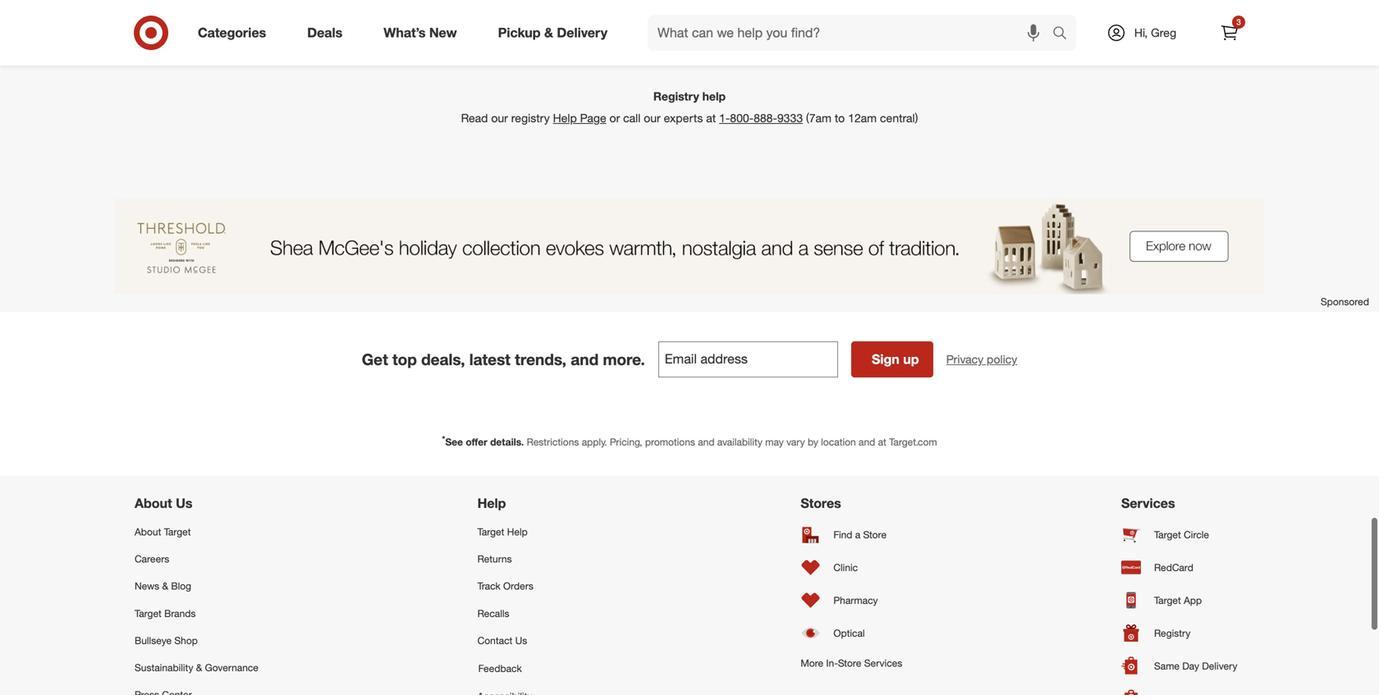 Task type: describe. For each thing, give the bounding box(es) containing it.
up
[[903, 352, 919, 368]]

deals,
[[421, 350, 465, 369]]

target for target app
[[1154, 594, 1181, 606]]

what's new link
[[370, 15, 477, 51]]

get
[[362, 350, 388, 369]]

more in-store services
[[801, 657, 902, 669]]

apply.
[[582, 436, 607, 448]]

top
[[392, 350, 417, 369]]

get top deals, latest trends, and more.
[[362, 350, 645, 369]]

sign
[[872, 352, 900, 368]]

target brands link
[[135, 600, 259, 627]]

redcard link
[[1121, 551, 1245, 584]]

track
[[477, 580, 501, 592]]

read
[[461, 111, 488, 125]]

& for pickup
[[544, 25, 553, 41]]

pharmacy link
[[801, 584, 902, 617]]

may
[[765, 436, 784, 448]]

new
[[429, 25, 457, 41]]

registry for registry
[[1154, 627, 1191, 639]]

returns link
[[477, 545, 582, 573]]

help
[[702, 89, 726, 103]]

track orders link
[[477, 573, 582, 600]]

target for target brands
[[135, 607, 162, 620]]

800-
[[730, 111, 754, 125]]

target circle link
[[1121, 518, 1245, 551]]

delivery for same day delivery
[[1202, 660, 1238, 672]]

target app
[[1154, 594, 1202, 606]]

hi,
[[1134, 25, 1148, 40]]

more
[[801, 657, 823, 669]]

by
[[808, 436, 818, 448]]

search
[[1045, 26, 1085, 42]]

at inside * see offer details. restrictions apply. pricing, promotions and availability may vary by location and at target.com
[[878, 436, 886, 448]]

3 link
[[1212, 15, 1248, 51]]

sign up button
[[851, 342, 933, 378]]

bullseye shop
[[135, 634, 198, 647]]

* see offer details. restrictions apply. pricing, promotions and availability may vary by location and at target.com
[[442, 434, 937, 448]]

registry help read our registry help page or call our experts at 1-800-888-9333 (7am to 12am central)
[[461, 89, 918, 125]]

greg
[[1151, 25, 1176, 40]]

target help
[[477, 526, 528, 538]]

0 horizontal spatial services
[[864, 657, 902, 669]]

orders
[[503, 580, 534, 592]]

categories
[[198, 25, 266, 41]]

about target
[[135, 526, 191, 538]]

about for about target
[[135, 526, 161, 538]]

news & blog
[[135, 580, 191, 592]]

target app link
[[1121, 584, 1245, 617]]

us for contact us
[[515, 634, 527, 647]]

categories link
[[184, 15, 287, 51]]

experts
[[664, 111, 703, 125]]

12am
[[848, 111, 877, 125]]

same
[[1154, 660, 1180, 672]]

page
[[580, 111, 606, 125]]

store for a
[[863, 528, 887, 541]]

news
[[135, 580, 159, 592]]

shop
[[174, 634, 198, 647]]

1-800-888-9333 link
[[719, 111, 803, 125]]

offer
[[466, 436, 487, 448]]

help inside registry help read our registry help page or call our experts at 1-800-888-9333 (7am to 12am central)
[[553, 111, 577, 125]]

registry link
[[1121, 617, 1245, 650]]

sustainability
[[135, 662, 193, 674]]

what's
[[384, 25, 426, 41]]

sponsored
[[1321, 296, 1369, 308]]

latest
[[469, 350, 511, 369]]

registry for registry help read our registry help page or call our experts at 1-800-888-9333 (7am to 12am central)
[[653, 89, 699, 103]]

redcard
[[1154, 561, 1193, 574]]

feedback button
[[477, 654, 582, 683]]

0 vertical spatial services
[[1121, 495, 1175, 511]]

privacy policy
[[946, 352, 1017, 367]]

sign up
[[872, 352, 919, 368]]

a
[[855, 528, 860, 541]]

sustainability & governance
[[135, 662, 259, 674]]

vary
[[787, 436, 805, 448]]

(7am
[[806, 111, 832, 125]]

store for in-
[[838, 657, 861, 669]]

optical
[[834, 627, 865, 639]]

pickup & delivery
[[498, 25, 608, 41]]

registry
[[511, 111, 550, 125]]

target down about us
[[164, 526, 191, 538]]

see
[[445, 436, 463, 448]]

track orders
[[477, 580, 534, 592]]

find a store link
[[801, 518, 902, 551]]

sustainability & governance link
[[135, 654, 259, 682]]

app
[[1184, 594, 1202, 606]]

0 horizontal spatial help
[[477, 495, 506, 511]]

careers link
[[135, 545, 259, 573]]



Task type: locate. For each thing, give the bounding box(es) containing it.
pickup
[[498, 25, 541, 41]]

& left blog
[[162, 580, 168, 592]]

registry inside registry help read our registry help page or call our experts at 1-800-888-9333 (7am to 12am central)
[[653, 89, 699, 103]]

1 vertical spatial help
[[477, 495, 506, 511]]

0 horizontal spatial store
[[838, 657, 861, 669]]

search button
[[1045, 15, 1085, 54]]

1 vertical spatial &
[[162, 580, 168, 592]]

*
[[442, 434, 445, 444]]

target left app
[[1154, 594, 1181, 606]]

1 vertical spatial about
[[135, 526, 161, 538]]

1 horizontal spatial delivery
[[1202, 660, 1238, 672]]

same day delivery link
[[1121, 650, 1245, 682]]

about up careers
[[135, 526, 161, 538]]

1 horizontal spatial registry
[[1154, 627, 1191, 639]]

0 horizontal spatial us
[[176, 495, 193, 511]]

delivery right pickup
[[557, 25, 608, 41]]

about up about target
[[135, 495, 172, 511]]

& inside news & blog 'link'
[[162, 580, 168, 592]]

registry up the "experts"
[[653, 89, 699, 103]]

registry up same
[[1154, 627, 1191, 639]]

9333
[[777, 111, 803, 125]]

contact us
[[477, 634, 527, 647]]

0 horizontal spatial delivery
[[557, 25, 608, 41]]

blog
[[171, 580, 191, 592]]

1 horizontal spatial &
[[196, 662, 202, 674]]

at inside registry help read our registry help page or call our experts at 1-800-888-9333 (7am to 12am central)
[[706, 111, 716, 125]]

target.com
[[889, 436, 937, 448]]

careers
[[135, 553, 169, 565]]

us for about us
[[176, 495, 193, 511]]

2 horizontal spatial help
[[553, 111, 577, 125]]

help
[[553, 111, 577, 125], [477, 495, 506, 511], [507, 526, 528, 538]]

clinic link
[[801, 551, 902, 584]]

& down bullseye shop link
[[196, 662, 202, 674]]

details.
[[490, 436, 524, 448]]

circle
[[1184, 528, 1209, 541]]

store right the a
[[863, 528, 887, 541]]

clinic
[[834, 561, 858, 574]]

help left "page"
[[553, 111, 577, 125]]

0 vertical spatial at
[[706, 111, 716, 125]]

about for about us
[[135, 495, 172, 511]]

central)
[[880, 111, 918, 125]]

privacy policy link
[[946, 352, 1017, 368]]

1 our from the left
[[491, 111, 508, 125]]

services up target circle
[[1121, 495, 1175, 511]]

trends,
[[515, 350, 566, 369]]

0 vertical spatial &
[[544, 25, 553, 41]]

returns
[[477, 553, 512, 565]]

888-
[[754, 111, 777, 125]]

target for target circle
[[1154, 528, 1181, 541]]

target left circle
[[1154, 528, 1181, 541]]

0 vertical spatial delivery
[[557, 25, 608, 41]]

registry
[[653, 89, 699, 103], [1154, 627, 1191, 639]]

deals
[[307, 25, 343, 41]]

help up target help
[[477, 495, 506, 511]]

target down news
[[135, 607, 162, 620]]

target
[[164, 526, 191, 538], [477, 526, 504, 538], [1154, 528, 1181, 541], [1154, 594, 1181, 606], [135, 607, 162, 620]]

0 vertical spatial help
[[553, 111, 577, 125]]

pickup & delivery link
[[484, 15, 628, 51]]

us up about target link
[[176, 495, 193, 511]]

0 vertical spatial store
[[863, 528, 887, 541]]

in-
[[826, 657, 838, 669]]

2 vertical spatial help
[[507, 526, 528, 538]]

same day delivery
[[1154, 660, 1238, 672]]

day
[[1182, 660, 1199, 672]]

& for sustainability
[[196, 662, 202, 674]]

help page link
[[553, 111, 606, 125]]

2 horizontal spatial and
[[859, 436, 875, 448]]

governance
[[205, 662, 259, 674]]

us inside the contact us "link"
[[515, 634, 527, 647]]

bullseye
[[135, 634, 172, 647]]

to
[[835, 111, 845, 125]]

at left 1-
[[706, 111, 716, 125]]

& inside sustainability & governance 'link'
[[196, 662, 202, 674]]

advertisement region
[[10, 199, 1369, 295]]

at
[[706, 111, 716, 125], [878, 436, 886, 448]]

brands
[[164, 607, 196, 620]]

us right "contact"
[[515, 634, 527, 647]]

hi, greg
[[1134, 25, 1176, 40]]

delivery for pickup & delivery
[[557, 25, 608, 41]]

& inside pickup & delivery link
[[544, 25, 553, 41]]

target for target help
[[477, 526, 504, 538]]

our right read
[[491, 111, 508, 125]]

and left more.
[[571, 350, 599, 369]]

availability
[[717, 436, 763, 448]]

0 horizontal spatial and
[[571, 350, 599, 369]]

1 vertical spatial store
[[838, 657, 861, 669]]

1 vertical spatial us
[[515, 634, 527, 647]]

1 vertical spatial registry
[[1154, 627, 1191, 639]]

2 our from the left
[[644, 111, 661, 125]]

location
[[821, 436, 856, 448]]

pricing,
[[610, 436, 642, 448]]

0 horizontal spatial &
[[162, 580, 168, 592]]

recalls
[[477, 607, 509, 620]]

store down optical link
[[838, 657, 861, 669]]

What can we help you find? suggestions appear below search field
[[648, 15, 1057, 51]]

what's new
[[384, 25, 457, 41]]

2 about from the top
[[135, 526, 161, 538]]

delivery
[[557, 25, 608, 41], [1202, 660, 1238, 672]]

2 vertical spatial &
[[196, 662, 202, 674]]

feedback
[[478, 663, 522, 675]]

& right pickup
[[544, 25, 553, 41]]

and
[[571, 350, 599, 369], [698, 436, 715, 448], [859, 436, 875, 448]]

our right 'call'
[[644, 111, 661, 125]]

promotions
[[645, 436, 695, 448]]

services
[[1121, 495, 1175, 511], [864, 657, 902, 669]]

0 horizontal spatial registry
[[653, 89, 699, 103]]

restrictions
[[527, 436, 579, 448]]

target up returns
[[477, 526, 504, 538]]

policy
[[987, 352, 1017, 367]]

bullseye shop link
[[135, 627, 259, 654]]

None text field
[[658, 342, 838, 378]]

1 vertical spatial at
[[878, 436, 886, 448]]

or
[[610, 111, 620, 125]]

1 horizontal spatial our
[[644, 111, 661, 125]]

1 horizontal spatial store
[[863, 528, 887, 541]]

target help link
[[477, 518, 582, 545]]

3
[[1237, 17, 1241, 27]]

services down optical link
[[864, 657, 902, 669]]

delivery right day at the right of page
[[1202, 660, 1238, 672]]

pharmacy
[[834, 594, 878, 606]]

& for news
[[162, 580, 168, 592]]

0 vertical spatial registry
[[653, 89, 699, 103]]

news & blog link
[[135, 573, 259, 600]]

0 vertical spatial us
[[176, 495, 193, 511]]

more in-store services link
[[801, 650, 902, 677]]

0 vertical spatial about
[[135, 495, 172, 511]]

optical link
[[801, 617, 902, 650]]

0 horizontal spatial at
[[706, 111, 716, 125]]

and left 'availability'
[[698, 436, 715, 448]]

us
[[176, 495, 193, 511], [515, 634, 527, 647]]

1 vertical spatial delivery
[[1202, 660, 1238, 672]]

1-
[[719, 111, 730, 125]]

1 horizontal spatial at
[[878, 436, 886, 448]]

1 vertical spatial services
[[864, 657, 902, 669]]

deals link
[[293, 15, 363, 51]]

and right location
[[859, 436, 875, 448]]

1 horizontal spatial services
[[1121, 495, 1175, 511]]

store
[[863, 528, 887, 541], [838, 657, 861, 669]]

0 horizontal spatial our
[[491, 111, 508, 125]]

recalls link
[[477, 600, 582, 627]]

1 horizontal spatial help
[[507, 526, 528, 538]]

call
[[623, 111, 641, 125]]

1 about from the top
[[135, 495, 172, 511]]

our
[[491, 111, 508, 125], [644, 111, 661, 125]]

1 horizontal spatial us
[[515, 634, 527, 647]]

help up returns link
[[507, 526, 528, 538]]

1 horizontal spatial and
[[698, 436, 715, 448]]

at left target.com
[[878, 436, 886, 448]]

contact
[[477, 634, 513, 647]]

2 horizontal spatial &
[[544, 25, 553, 41]]



Task type: vqa. For each thing, say whether or not it's contained in the screenshot.
Target inside the "link"
yes



